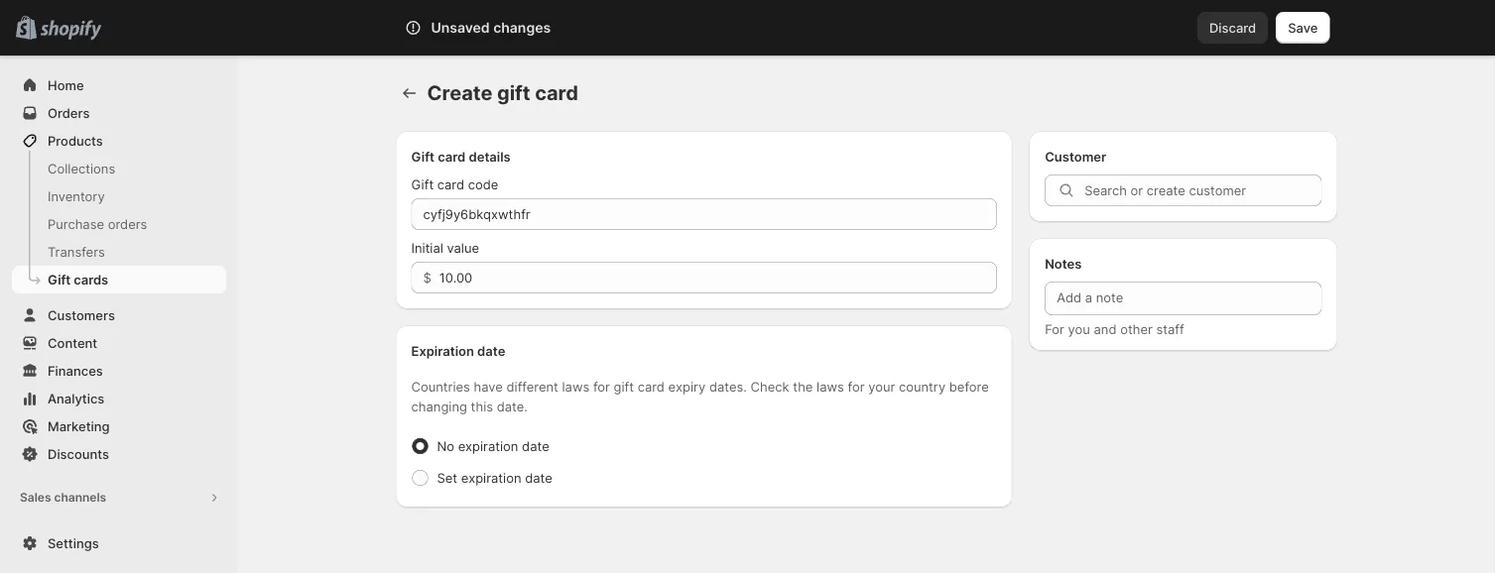Task type: locate. For each thing, give the bounding box(es) containing it.
gift right create
[[497, 81, 531, 105]]

expiry
[[668, 379, 706, 394]]

2 vertical spatial date
[[525, 470, 553, 486]]

1 horizontal spatial gift
[[614, 379, 634, 394]]

discard
[[1210, 20, 1257, 35]]

cards
[[74, 272, 108, 287]]

analytics
[[48, 391, 104, 406]]

expiration up set expiration date
[[458, 439, 518, 454]]

changes
[[493, 19, 551, 36]]

date down date.
[[522, 439, 550, 454]]

unsaved changes
[[431, 19, 551, 36]]

gift down "gift card details" on the top of page
[[411, 177, 434, 192]]

gift for gift card code
[[411, 177, 434, 192]]

0 horizontal spatial gift
[[497, 81, 531, 105]]

laws
[[562, 379, 590, 394], [817, 379, 844, 394]]

expiration down no expiration date
[[461, 470, 521, 486]]

gift card code
[[411, 177, 499, 192]]

and
[[1094, 322, 1117, 337]]

countries
[[411, 379, 470, 394]]

for you and other staff
[[1045, 322, 1185, 337]]

gift for gift cards
[[48, 272, 71, 287]]

initial value
[[411, 240, 479, 256]]

other
[[1120, 322, 1153, 337]]

laws right the
[[817, 379, 844, 394]]

1 vertical spatial gift
[[614, 379, 634, 394]]

purchase orders link
[[12, 210, 226, 238]]

1 horizontal spatial laws
[[817, 379, 844, 394]]

transfers link
[[12, 238, 226, 266]]

dates.
[[709, 379, 747, 394]]

date
[[477, 343, 505, 359], [522, 439, 550, 454], [525, 470, 553, 486]]

unsaved
[[431, 19, 490, 36]]

date.
[[497, 399, 528, 414]]

staff
[[1157, 322, 1185, 337]]

gift
[[497, 81, 531, 105], [614, 379, 634, 394]]

orders
[[108, 216, 147, 232]]

for left your
[[848, 379, 865, 394]]

products link
[[12, 127, 226, 155]]

discounts
[[48, 447, 109, 462]]

2 for from the left
[[848, 379, 865, 394]]

gift
[[411, 149, 435, 164], [411, 177, 434, 192], [48, 272, 71, 287]]

gift left expiry
[[614, 379, 634, 394]]

date for set expiration date
[[525, 470, 553, 486]]

create
[[427, 81, 493, 105]]

collections
[[48, 161, 115, 176]]

transfers
[[48, 244, 105, 260]]

set
[[437, 470, 458, 486]]

date down no expiration date
[[525, 470, 553, 486]]

card
[[535, 81, 578, 105], [438, 149, 466, 164], [437, 177, 464, 192], [638, 379, 665, 394]]

card down "gift card details" on the top of page
[[437, 177, 464, 192]]

set expiration date
[[437, 470, 553, 486]]

sales channels button
[[12, 484, 226, 512]]

customers
[[48, 308, 115, 323]]

0 vertical spatial expiration
[[458, 439, 518, 454]]

sales channels
[[20, 491, 106, 505]]

for
[[593, 379, 610, 394], [848, 379, 865, 394]]

card left expiry
[[638, 379, 665, 394]]

details
[[469, 149, 511, 164]]

1 laws from the left
[[562, 379, 590, 394]]

channels
[[54, 491, 106, 505]]

0 vertical spatial gift
[[411, 149, 435, 164]]

2 vertical spatial gift
[[48, 272, 71, 287]]

different
[[507, 379, 559, 394]]

gift for gift card details
[[411, 149, 435, 164]]

home link
[[12, 71, 226, 99]]

laws right different
[[562, 379, 590, 394]]

search
[[492, 20, 535, 35]]

this
[[471, 399, 493, 414]]

Initial value text field
[[439, 262, 997, 294]]

0 horizontal spatial for
[[593, 379, 610, 394]]

card up gift card code
[[438, 149, 466, 164]]

you
[[1068, 322, 1090, 337]]

gift cards
[[48, 272, 108, 287]]

code
[[468, 177, 499, 192]]

create gift card
[[427, 81, 578, 105]]

2 laws from the left
[[817, 379, 844, 394]]

card down changes at the top of page
[[535, 81, 578, 105]]

marketing link
[[12, 413, 226, 441]]

1 vertical spatial date
[[522, 439, 550, 454]]

purchase
[[48, 216, 104, 232]]

gift up gift card code
[[411, 149, 435, 164]]

expiration
[[458, 439, 518, 454], [461, 470, 521, 486]]

1 vertical spatial expiration
[[461, 470, 521, 486]]

search button
[[460, 12, 1036, 44]]

collections link
[[12, 155, 226, 183]]

content
[[48, 335, 97, 351]]

1 horizontal spatial for
[[848, 379, 865, 394]]

date up "have"
[[477, 343, 505, 359]]

gift left cards
[[48, 272, 71, 287]]

0 horizontal spatial laws
[[562, 379, 590, 394]]

1 vertical spatial gift
[[411, 177, 434, 192]]

for right different
[[593, 379, 610, 394]]

expiration
[[411, 343, 474, 359]]



Task type: vqa. For each thing, say whether or not it's contained in the screenshot.
$
yes



Task type: describe. For each thing, give the bounding box(es) containing it.
gift inside countries have different laws for gift card expiry dates. check the laws for your country before changing this date.
[[614, 379, 634, 394]]

Gift card code text field
[[411, 198, 997, 230]]

countries have different laws for gift card expiry dates. check the laws for your country before changing this date.
[[411, 379, 989, 414]]

expiration for set
[[461, 470, 521, 486]]

0 vertical spatial gift
[[497, 81, 531, 105]]

Add a note text field
[[1045, 282, 1322, 316]]

expiration for no
[[458, 439, 518, 454]]

marketing
[[48, 419, 110, 434]]

analytics link
[[12, 385, 226, 413]]

no
[[437, 439, 455, 454]]

discounts link
[[12, 441, 226, 468]]

0 vertical spatial date
[[477, 343, 505, 359]]

initial
[[411, 240, 443, 256]]

gift card details
[[411, 149, 511, 164]]

content link
[[12, 329, 226, 357]]

Search or create customer text field
[[1085, 175, 1322, 206]]

orders
[[48, 105, 90, 121]]

finances
[[48, 363, 103, 379]]

check
[[751, 379, 790, 394]]

the
[[793, 379, 813, 394]]

inventory link
[[12, 183, 226, 210]]

customer
[[1045, 149, 1107, 164]]

before
[[949, 379, 989, 394]]

your
[[868, 379, 895, 394]]

notes
[[1045, 256, 1082, 271]]

for
[[1045, 322, 1065, 337]]

customers link
[[12, 302, 226, 329]]

orders link
[[12, 99, 226, 127]]

sales
[[20, 491, 51, 505]]

country
[[899, 379, 946, 394]]

changing
[[411, 399, 467, 414]]

save
[[1288, 20, 1318, 35]]

shopify image
[[40, 20, 101, 40]]

home
[[48, 77, 84, 93]]

save button
[[1276, 12, 1330, 44]]

1 for from the left
[[593, 379, 610, 394]]

settings
[[48, 536, 99, 551]]

value
[[447, 240, 479, 256]]

products
[[48, 133, 103, 148]]

inventory
[[48, 189, 105, 204]]

no expiration date
[[437, 439, 550, 454]]

settings link
[[12, 530, 226, 558]]

$
[[423, 270, 431, 285]]

date for no expiration date
[[522, 439, 550, 454]]

have
[[474, 379, 503, 394]]

discard link
[[1198, 12, 1268, 44]]

gift cards link
[[12, 266, 226, 294]]

card inside countries have different laws for gift card expiry dates. check the laws for your country before changing this date.
[[638, 379, 665, 394]]

finances link
[[12, 357, 226, 385]]

expiration date
[[411, 343, 505, 359]]

purchase orders
[[48, 216, 147, 232]]



